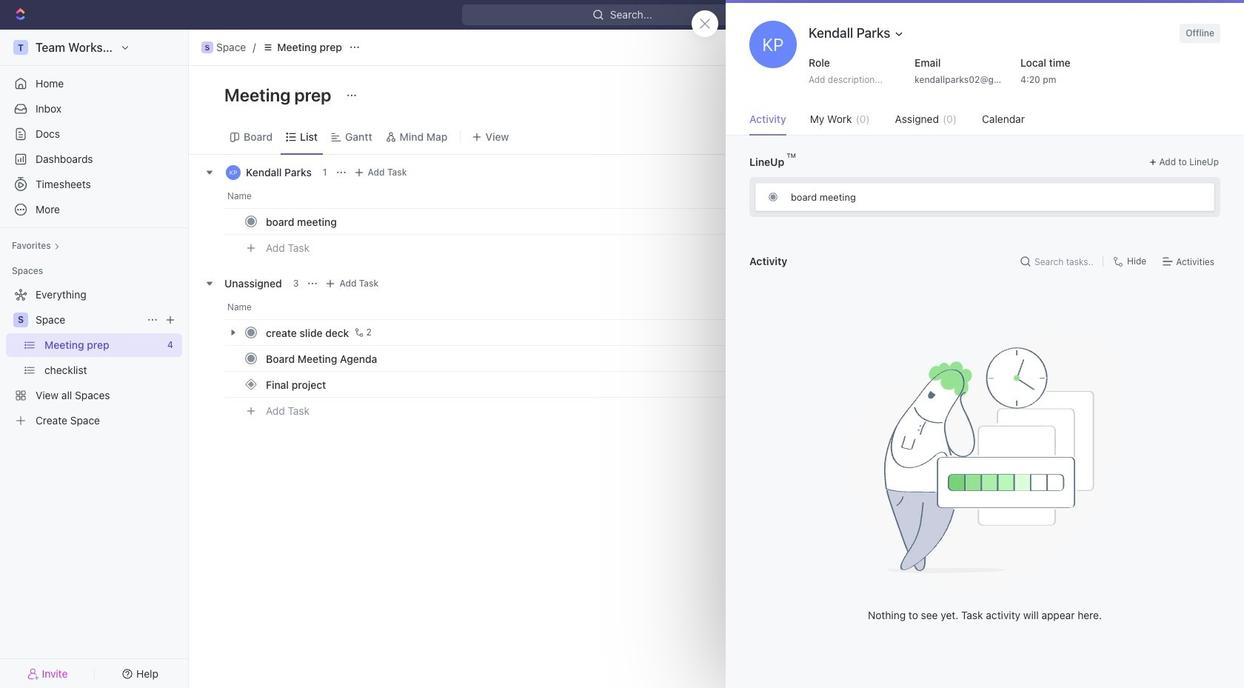 Task type: locate. For each thing, give the bounding box(es) containing it.
space, , element
[[202, 41, 213, 53], [13, 313, 28, 327]]

invite user image
[[27, 667, 39, 680]]

tree
[[6, 283, 182, 433]]

space, , element inside tree
[[13, 313, 28, 327]]

1 vertical spatial space, , element
[[13, 313, 28, 327]]

Search tasks.. text field
[[1035, 250, 1097, 273]]

1 horizontal spatial space, , element
[[202, 41, 213, 53]]

0 horizontal spatial space, , element
[[13, 313, 28, 327]]

0 vertical spatial space, , element
[[202, 41, 213, 53]]

team workspace, , element
[[13, 40, 28, 55]]



Task type: vqa. For each thing, say whether or not it's contained in the screenshot.
business time image
no



Task type: describe. For each thing, give the bounding box(es) containing it.
tree inside sidebar navigation
[[6, 283, 182, 433]]

sidebar navigation
[[0, 30, 192, 688]]



